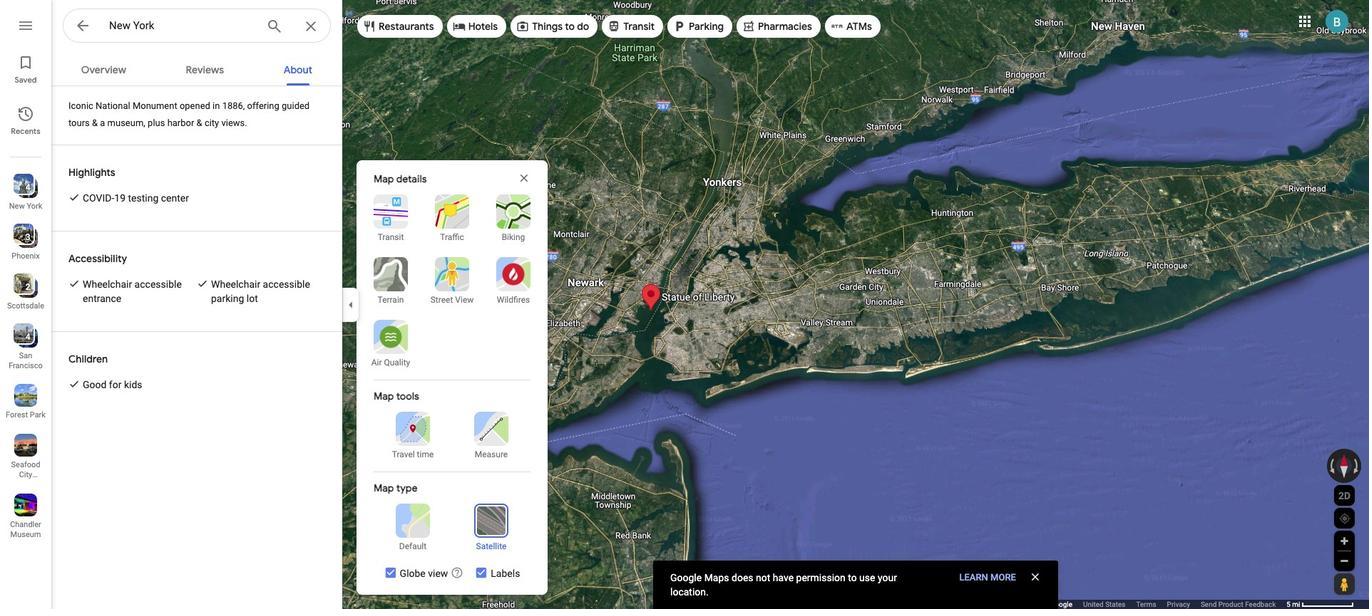Task type: locate. For each thing, give the bounding box(es) containing it.
0 vertical spatial 4
[[25, 183, 30, 193]]

2
[[25, 282, 30, 292]]

map
[[374, 173, 394, 185], [374, 390, 394, 403], [374, 482, 394, 495], [995, 601, 1009, 609]]

google maps does not have permission to use your location.
[[671, 573, 897, 599]]

4 up san
[[25, 332, 30, 342]]

to
[[565, 20, 575, 33], [848, 573, 857, 584]]

scottsdale
[[7, 302, 44, 311]]

views.
[[221, 118, 247, 128]]

transit button right do
[[602, 9, 663, 44]]

google left united
[[1050, 601, 1073, 609]]

view
[[455, 295, 474, 305]]

learn more link
[[960, 571, 1016, 600]]

& left a
[[92, 118, 98, 128]]

4 places element up san
[[15, 331, 30, 344]]

transit button down map details
[[365, 195, 417, 243]]

forest park button
[[0, 379, 51, 423]]

©2023 down google maps does not have permission to use your location.
[[772, 601, 793, 609]]

tab list inside the google maps element
[[51, 51, 342, 86]]

things to do button
[[511, 9, 598, 44]]

accessible for wheelchair accessible parking lot
[[263, 279, 310, 290]]

to left use
[[848, 573, 857, 584]]

park
[[30, 411, 46, 420]]

accessible inside wheelchair accessible parking lot
[[263, 279, 310, 290]]

1 4 from the top
[[25, 183, 30, 193]]

privacy
[[1167, 601, 1191, 609]]

things
[[532, 20, 563, 33]]

children
[[68, 353, 108, 366]]

tab list
[[51, 51, 342, 86]]

zoom out and see the world in 3d tooltip
[[451, 567, 464, 580]]

new
[[9, 202, 25, 211]]

san francisco
[[9, 352, 43, 371]]

map left data
[[995, 601, 1009, 609]]

quality
[[384, 358, 410, 368]]

use
[[860, 573, 876, 584]]

4
[[25, 183, 30, 193], [25, 332, 30, 342]]

0 vertical spatial 4 places element
[[15, 181, 30, 194]]

map for map details
[[374, 173, 394, 185]]

google inside footer
[[1050, 601, 1073, 609]]

4 for new
[[25, 183, 30, 193]]

& left city
[[197, 118, 202, 128]]

0 horizontal spatial ©2023
[[772, 601, 793, 609]]

seafood city supermarket
[[6, 461, 50, 490]]

1 accessible from the left
[[135, 279, 182, 290]]

1 horizontal spatial transit
[[624, 20, 655, 33]]

supermarket
[[6, 481, 50, 490]]

restaurants button
[[357, 9, 443, 44]]

Default radio
[[382, 504, 444, 553]]

wheelchair
[[83, 279, 132, 290], [211, 279, 260, 290]]

wildfires button
[[488, 258, 539, 306]]

wheelchair up parking
[[211, 279, 260, 290]]

1 ©2023 from the left
[[772, 601, 793, 609]]

1 horizontal spatial to
[[848, 573, 857, 584]]

transit button
[[602, 9, 663, 44], [365, 195, 417, 243]]

wheelchair inside wheelchair accessible parking lot
[[211, 279, 260, 290]]

time
[[417, 450, 434, 460]]

0 horizontal spatial accessible
[[135, 279, 182, 290]]

2 4 places element from the top
[[15, 331, 30, 344]]

map left details
[[374, 173, 394, 185]]

wheelchair for parking
[[211, 279, 260, 290]]

air
[[371, 358, 382, 368]]

in
[[213, 101, 220, 111]]

copernicus,
[[956, 601, 993, 609]]

biking button
[[488, 195, 539, 243]]

forest
[[6, 411, 28, 420]]

0 horizontal spatial wheelchair
[[83, 279, 132, 290]]

overview
[[81, 63, 126, 76]]

feedback
[[1246, 601, 1276, 609]]

details
[[396, 173, 427, 185]]

privacy button
[[1167, 601, 1191, 610]]

1 & from the left
[[92, 118, 98, 128]]

1 vertical spatial 4
[[25, 332, 30, 342]]

seafood
[[11, 461, 40, 470]]

list containing saved
[[0, 0, 51, 610]]

2 accessible from the left
[[263, 279, 310, 290]]

to left do
[[565, 20, 575, 33]]

transit up terrain button
[[378, 233, 404, 243]]

4 places element
[[15, 181, 30, 194], [15, 331, 30, 344]]

map for map tools
[[374, 390, 394, 403]]

list
[[0, 0, 51, 610]]

google maps element
[[0, 0, 1370, 610]]

tab list containing overview
[[51, 51, 342, 86]]

map details
[[374, 173, 427, 185]]

museum
[[10, 531, 41, 540]]

offering
[[247, 101, 280, 111]]

1 horizontal spatial accessible
[[263, 279, 310, 290]]

wheelchair inside wheelchair accessible entrance
[[83, 279, 132, 290]]

1 horizontal spatial transit button
[[602, 9, 663, 44]]

0 vertical spatial to
[[565, 20, 575, 33]]

city
[[19, 471, 32, 480]]

learn
[[960, 573, 989, 584]]

1886,
[[222, 101, 245, 111]]

terrain
[[378, 295, 404, 305]]

accessible
[[135, 279, 182, 290], [263, 279, 310, 290]]

1 vertical spatial google
[[1050, 601, 1073, 609]]

saved
[[15, 75, 37, 85]]

&
[[92, 118, 98, 128], [197, 118, 202, 128]]

good for kids element
[[83, 378, 142, 392]]

2 wheelchair from the left
[[211, 279, 260, 290]]

street view
[[431, 295, 474, 305]]

1 horizontal spatial google
[[1050, 601, 1073, 609]]

1 vertical spatial transit
[[378, 233, 404, 243]]

entrance
[[83, 293, 121, 305]]

location.
[[671, 587, 709, 599]]

1 wheelchair from the left
[[83, 279, 132, 290]]

send product feedback
[[1201, 601, 1276, 609]]

have
[[773, 573, 794, 584]]

0 vertical spatial google
[[671, 573, 702, 584]]

plus
[[148, 118, 165, 128]]

1 vertical spatial 4 places element
[[15, 331, 30, 344]]

4 places element up new york
[[15, 181, 30, 194]]

5 mi button
[[1287, 601, 1355, 609]]

to inside button
[[565, 20, 575, 33]]

has wheelchair accessible entrance element
[[83, 277, 197, 306]]

footer
[[744, 601, 1287, 610]]

0 horizontal spatial transit button
[[365, 195, 417, 243]]

2 & from the left
[[197, 118, 202, 128]]

national
[[96, 101, 130, 111]]

traffic
[[440, 233, 464, 243]]

type
[[396, 482, 418, 495]]

street
[[431, 295, 453, 305]]

data
[[1011, 601, 1025, 609]]

close image
[[518, 172, 531, 185]]

0 horizontal spatial &
[[92, 118, 98, 128]]

 search field
[[63, 9, 331, 46]]

noaa,
[[825, 601, 846, 609]]

about
[[284, 63, 313, 76]]

footer containing imagery ©2023 data sio, noaa, u.s. navy, nga, gebco, landsat / copernicus, map data ©2023 google
[[744, 601, 1287, 610]]

map left type
[[374, 482, 394, 495]]

4 places element for new
[[15, 181, 30, 194]]

1 horizontal spatial wheelchair
[[211, 279, 260, 290]]

cannot access your location image
[[1339, 513, 1352, 526]]

zoom out image
[[1340, 556, 1350, 567]]

0 horizontal spatial google
[[671, 573, 702, 584]]

navy,
[[862, 601, 879, 609]]

map left tools
[[374, 390, 394, 403]]

accessible inside wheelchair accessible entrance
[[135, 279, 182, 290]]

phoenix
[[12, 252, 40, 261]]

4 for san
[[25, 332, 30, 342]]


[[74, 16, 91, 36]]

New York field
[[63, 9, 331, 44]]

monument
[[133, 101, 177, 111]]

©2023 right data
[[1027, 601, 1049, 609]]

street view button
[[427, 258, 478, 306]]

reviews button
[[174, 51, 235, 86]]

None field
[[109, 17, 255, 34]]

footer inside the google maps element
[[744, 601, 1287, 610]]

transit right do
[[624, 20, 655, 33]]

1 horizontal spatial &
[[197, 118, 202, 128]]

1 vertical spatial to
[[848, 573, 857, 584]]

new york
[[9, 202, 42, 211]]

measure button
[[460, 412, 523, 461]]

1 4 places element from the top
[[15, 181, 30, 194]]

saved button
[[0, 49, 51, 88]]

2 4 from the top
[[25, 332, 30, 342]]

1 horizontal spatial ©2023
[[1027, 601, 1049, 609]]

google up location.
[[671, 573, 702, 584]]

4 up new york
[[25, 183, 30, 193]]

francisco
[[9, 362, 43, 371]]

google inside google maps does not have permission to use your location.
[[671, 573, 702, 584]]

wheelchair up entrance
[[83, 279, 132, 290]]

biking
[[502, 233, 525, 243]]

statue of liberty main content
[[51, 51, 342, 610]]

travel time button
[[382, 412, 444, 461]]

0 horizontal spatial to
[[565, 20, 575, 33]]

about statue of liberty region
[[51, 86, 342, 610]]

covid-19 testing center element
[[83, 191, 189, 205]]



Task type: describe. For each thing, give the bounding box(es) containing it.
wildfires
[[497, 295, 530, 305]]

accessibility
[[68, 253, 127, 265]]

Satellite radio
[[460, 504, 523, 553]]

york
[[27, 202, 42, 211]]

iconic
[[68, 101, 93, 111]]

sio,
[[811, 601, 824, 609]]

product
[[1219, 601, 1244, 609]]

map for map type
[[374, 482, 394, 495]]

permission
[[796, 573, 846, 584]]

zoom in image
[[1340, 536, 1350, 547]]

3
[[25, 233, 30, 243]]

chandler museum button
[[0, 489, 51, 543]]

terrain button
[[365, 258, 417, 306]]

map tools
[[374, 390, 419, 403]]

opened
[[180, 101, 210, 111]]

wheelchair accessible parking lot
[[211, 279, 310, 305]]

overview button
[[70, 51, 138, 86]]

recents button
[[0, 100, 51, 140]]

more
[[991, 573, 1016, 584]]

air quality
[[371, 358, 410, 368]]

0 horizontal spatial transit
[[378, 233, 404, 243]]

send product feedback button
[[1201, 601, 1276, 610]]

4 places element for san
[[15, 331, 30, 344]]

satellite
[[476, 542, 507, 552]]

map type
[[374, 482, 418, 495]]

imagery
[[744, 601, 770, 609]]

traffic button
[[427, 195, 478, 243]]

parking button
[[668, 9, 733, 44]]

2 ©2023 from the left
[[1027, 601, 1049, 609]]

terms
[[1137, 601, 1157, 609]]

tools
[[396, 390, 419, 403]]

chandler museum
[[10, 521, 41, 540]]

Globe view checkbox
[[384, 567, 448, 581]]

for
[[109, 380, 122, 391]]

testing
[[128, 193, 159, 204]]

air quality button
[[365, 320, 417, 369]]

google maps does not have permission to use your location. alert
[[653, 561, 1059, 610]]

collapse side panel image
[[343, 297, 359, 313]]

accessible for wheelchair accessible entrance
[[135, 279, 182, 290]]

5 mi
[[1287, 601, 1301, 609]]

highlights
[[68, 166, 115, 179]]

hotels
[[468, 20, 498, 33]]

globe view
[[400, 569, 448, 580]]

restaurants
[[379, 20, 434, 33]]

mi
[[1293, 601, 1301, 609]]

atms
[[847, 20, 872, 33]]

parking
[[211, 293, 244, 305]]

pharmacies
[[758, 20, 812, 33]]

labels
[[491, 569, 520, 580]]

united
[[1084, 601, 1104, 609]]

to inside google maps does not have permission to use your location.
[[848, 573, 857, 584]]

forest park
[[6, 411, 46, 420]]

0 vertical spatial transit button
[[602, 9, 663, 44]]

Labels checkbox
[[475, 567, 520, 581]]

seafood city supermarket button
[[0, 429, 51, 490]]

does
[[732, 573, 754, 584]]

gebco,
[[898, 601, 922, 609]]

tours
[[68, 118, 90, 128]]

travel
[[392, 450, 415, 460]]

kids
[[124, 380, 142, 391]]

pharmacies button
[[737, 9, 821, 44]]

2d button
[[1335, 486, 1355, 506]]

nga,
[[881, 601, 897, 609]]

send
[[1201, 601, 1217, 609]]

none field inside new york field
[[109, 17, 255, 34]]

guided
[[282, 101, 310, 111]]

iconic national monument opened in 1886, offering guided tours & a museum, plus harbor & city views.
[[68, 101, 310, 128]]

your
[[878, 573, 897, 584]]

2 places element
[[15, 281, 30, 294]]

has wheelchair accessible parking lot element
[[211, 277, 325, 306]]

things to do
[[532, 20, 589, 33]]

a
[[100, 118, 105, 128]]

map inside footer
[[995, 601, 1009, 609]]

museum,
[[107, 118, 145, 128]]

travel time
[[392, 450, 434, 460]]

good
[[83, 380, 107, 391]]

1 vertical spatial transit button
[[365, 195, 417, 243]]

parking
[[689, 20, 724, 33]]

google account: brad klo  
(klobrad84@gmail.com) image
[[1326, 10, 1349, 33]]

default
[[399, 542, 427, 552]]

san
[[19, 352, 32, 361]]

0 vertical spatial transit
[[624, 20, 655, 33]]

wheelchair accessible entrance
[[83, 279, 182, 305]]

3 places element
[[15, 231, 30, 244]]

about button
[[272, 51, 324, 86]]

covid-19 testing center
[[83, 193, 189, 204]]

center
[[161, 193, 189, 204]]

 button
[[63, 9, 103, 46]]

chandler
[[10, 521, 41, 530]]

hotels button
[[447, 9, 507, 44]]

menu image
[[17, 17, 34, 34]]

show street view coverage image
[[1335, 574, 1355, 596]]

atms button
[[825, 9, 881, 44]]

data
[[795, 601, 810, 609]]

wheelchair for entrance
[[83, 279, 132, 290]]

city
[[205, 118, 219, 128]]

view
[[428, 569, 448, 580]]

recents
[[11, 126, 40, 136]]



Task type: vqa. For each thing, say whether or not it's contained in the screenshot.
first $381 text box from the bottom of the page
no



